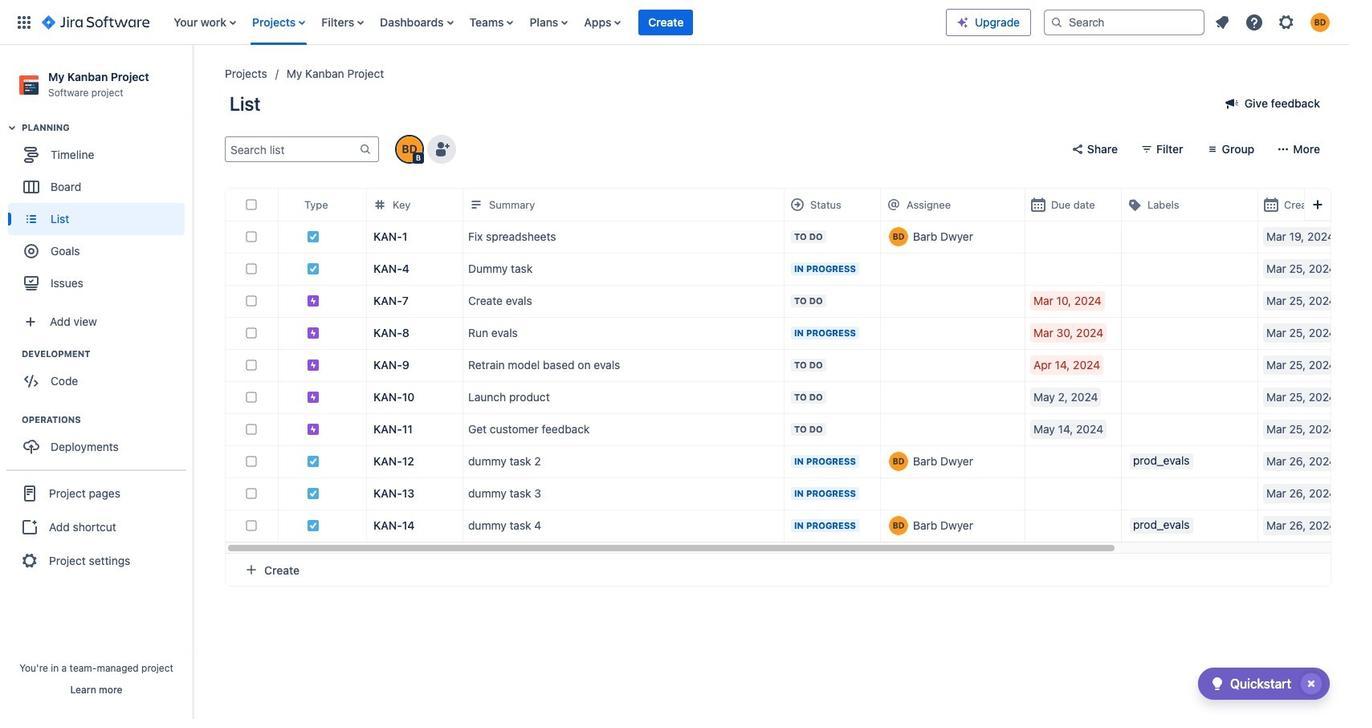 Task type: describe. For each thing, give the bounding box(es) containing it.
dismiss quickstart image
[[1299, 672, 1325, 697]]

search image
[[1051, 16, 1064, 29]]

group for planning image
[[8, 121, 192, 305]]

Search list field
[[226, 138, 359, 161]]

group for operations image at the bottom
[[8, 414, 192, 469]]

primary element
[[10, 0, 946, 45]]

planning image
[[2, 118, 22, 138]]

task image
[[307, 520, 320, 533]]

operations image
[[2, 411, 22, 430]]

help image
[[1245, 12, 1265, 32]]

sidebar element
[[0, 45, 193, 720]]

3 epic image from the top
[[307, 392, 320, 404]]

4 task image from the top
[[307, 488, 320, 501]]

development image
[[2, 345, 22, 364]]

1 horizontal spatial list
[[1208, 8, 1340, 37]]

group for development image
[[8, 348, 192, 403]]



Task type: locate. For each thing, give the bounding box(es) containing it.
2 heading from the top
[[22, 348, 192, 361]]

epic image
[[307, 359, 320, 372]]

sidebar navigation image
[[175, 64, 211, 96]]

3 task image from the top
[[307, 456, 320, 469]]

display or create a field to show in your list view image
[[1309, 195, 1328, 214]]

list
[[166, 0, 946, 45], [1208, 8, 1340, 37]]

notifications image
[[1213, 12, 1233, 32]]

1 vertical spatial heading
[[22, 348, 192, 361]]

Search field
[[1045, 9, 1205, 35]]

0 vertical spatial heading
[[22, 121, 192, 134]]

your profile and settings image
[[1311, 12, 1331, 32]]

1 task image from the top
[[307, 231, 320, 244]]

heading for group related to planning image
[[22, 121, 192, 134]]

heading for development image's group
[[22, 348, 192, 361]]

None search field
[[1045, 9, 1205, 35]]

settings image
[[1278, 12, 1297, 32]]

2 task image from the top
[[307, 263, 320, 276]]

jira software image
[[42, 12, 150, 32], [42, 12, 150, 32]]

3 heading from the top
[[22, 414, 192, 427]]

list item
[[639, 0, 694, 45]]

table
[[226, 189, 1350, 555]]

4 epic image from the top
[[307, 424, 320, 437]]

2 epic image from the top
[[307, 327, 320, 340]]

2 vertical spatial heading
[[22, 414, 192, 427]]

appswitcher icon image
[[14, 12, 34, 32]]

1 heading from the top
[[22, 121, 192, 134]]

epic image
[[307, 295, 320, 308], [307, 327, 320, 340], [307, 392, 320, 404], [307, 424, 320, 437]]

1 epic image from the top
[[307, 295, 320, 308]]

banner
[[0, 0, 1350, 45]]

task image
[[307, 231, 320, 244], [307, 263, 320, 276], [307, 456, 320, 469], [307, 488, 320, 501]]

heading
[[22, 121, 192, 134], [22, 348, 192, 361], [22, 414, 192, 427]]

goal image
[[24, 244, 39, 259]]

0 horizontal spatial list
[[166, 0, 946, 45]]

group
[[8, 121, 192, 305], [8, 348, 192, 403], [8, 414, 192, 469], [6, 470, 186, 584]]

heading for group corresponding to operations image at the bottom
[[22, 414, 192, 427]]



Task type: vqa. For each thing, say whether or not it's contained in the screenshot.
More actions icon
no



